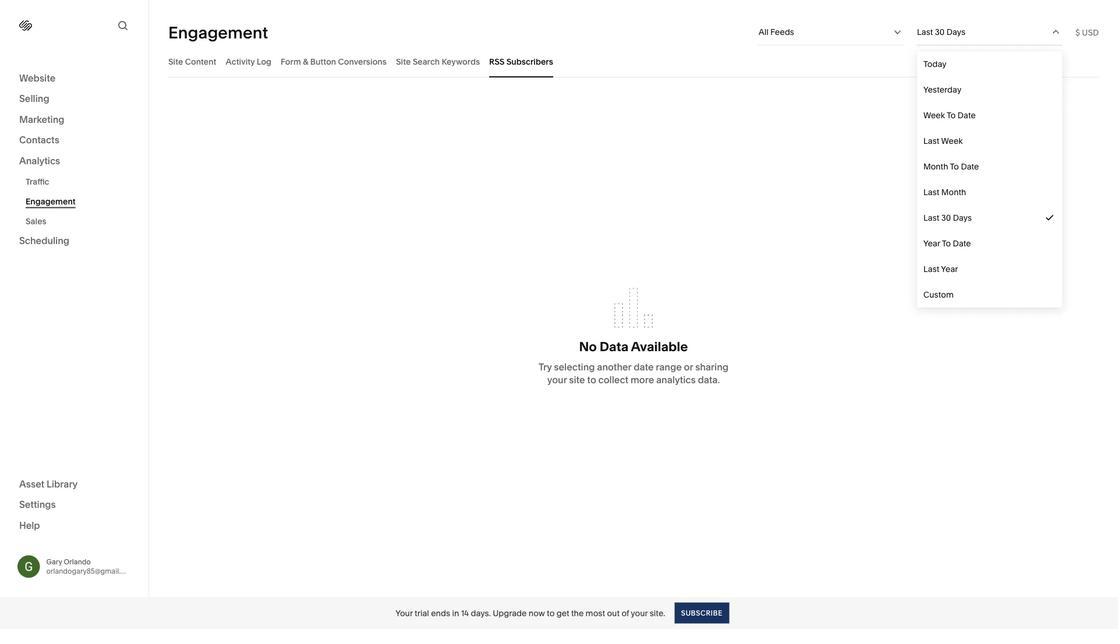 Task type: vqa. For each thing, say whether or not it's contained in the screenshot.
All
yes



Task type: locate. For each thing, give the bounding box(es) containing it.
date for month to date
[[961, 162, 979, 172]]

tab list containing site content
[[168, 45, 1099, 77]]

month
[[924, 162, 949, 172], [942, 187, 967, 197]]

date up the last week
[[958, 110, 976, 120]]

1 horizontal spatial engagement
[[168, 22, 268, 42]]

settings
[[19, 499, 56, 510]]

last up "custom"
[[924, 264, 940, 274]]

rss
[[489, 57, 505, 66]]

month down the last week
[[924, 162, 949, 172]]

year down year to date
[[941, 264, 958, 274]]

30 up today
[[935, 27, 945, 37]]

no data available
[[579, 339, 688, 354]]

2 site from the left
[[396, 57, 411, 66]]

to up the last week
[[947, 110, 956, 120]]

your trial ends in 14 days. upgrade now to get the most out of your site.
[[396, 608, 666, 618]]

2 vertical spatial date
[[953, 239, 971, 248]]

today
[[924, 59, 947, 69]]

to left get
[[547, 608, 555, 618]]

website
[[19, 72, 56, 84]]

last month
[[924, 187, 967, 197]]

1 horizontal spatial to
[[587, 374, 596, 386]]

1 horizontal spatial your
[[631, 608, 648, 618]]

1 vertical spatial your
[[631, 608, 648, 618]]

data
[[600, 339, 629, 354]]

0 vertical spatial week
[[924, 110, 945, 120]]

to for month
[[950, 162, 959, 172]]

0 vertical spatial 30
[[935, 27, 945, 37]]

to
[[947, 110, 956, 120], [950, 162, 959, 172], [942, 239, 951, 248]]

0 vertical spatial last 30 days
[[917, 27, 966, 37]]

form & button conversions
[[281, 57, 387, 66]]

date
[[958, 110, 976, 120], [961, 162, 979, 172], [953, 239, 971, 248]]

month down month to date
[[942, 187, 967, 197]]

date up last year
[[953, 239, 971, 248]]

0 horizontal spatial year
[[924, 239, 941, 248]]

days
[[947, 27, 966, 37], [953, 213, 972, 223]]

0 vertical spatial days
[[947, 27, 966, 37]]

trial
[[415, 608, 429, 618]]

last week
[[924, 136, 963, 146]]

last 30 days inside button
[[917, 27, 966, 37]]

to up last month
[[950, 162, 959, 172]]

30
[[935, 27, 945, 37], [942, 213, 951, 223]]

subscribe button
[[675, 603, 729, 624]]

to
[[587, 374, 596, 386], [547, 608, 555, 618]]

selling
[[19, 93, 49, 104]]

1 vertical spatial to
[[547, 608, 555, 618]]

engagement down traffic
[[26, 196, 76, 206]]

your right of
[[631, 608, 648, 618]]

1 vertical spatial to
[[950, 162, 959, 172]]

week
[[924, 110, 945, 120], [942, 136, 963, 146]]

last 30 days up year to date
[[924, 213, 972, 223]]

year up last year
[[924, 239, 941, 248]]

1 vertical spatial date
[[961, 162, 979, 172]]

available
[[631, 339, 688, 354]]

0 vertical spatial to
[[587, 374, 596, 386]]

analytics
[[19, 155, 60, 166]]

site
[[569, 374, 585, 386]]

search
[[413, 57, 440, 66]]

last up today
[[917, 27, 933, 37]]

activity log button
[[226, 45, 272, 77]]

your
[[547, 374, 567, 386], [631, 608, 648, 618]]

no
[[579, 339, 597, 354]]

asset library link
[[19, 478, 129, 491]]

days.
[[471, 608, 491, 618]]

1 vertical spatial last 30 days
[[924, 213, 972, 223]]

last 30 days up today
[[917, 27, 966, 37]]

year to date
[[924, 239, 971, 248]]

1 horizontal spatial year
[[941, 264, 958, 274]]

keywords
[[442, 57, 480, 66]]

to up last year
[[942, 239, 951, 248]]

ends
[[431, 608, 450, 618]]

yesterday
[[924, 85, 962, 95]]

week down yesterday at the top right
[[924, 110, 945, 120]]

site left content
[[168, 57, 183, 66]]

week up month to date
[[942, 136, 963, 146]]

site left the search
[[396, 57, 411, 66]]

2 vertical spatial to
[[942, 239, 951, 248]]

gary
[[46, 558, 62, 566]]

site
[[168, 57, 183, 66], [396, 57, 411, 66]]

website link
[[19, 72, 129, 85]]

all
[[759, 27, 769, 37]]

0 vertical spatial year
[[924, 239, 941, 248]]

contacts
[[19, 134, 59, 146]]

last 30 days
[[917, 27, 966, 37], [924, 213, 972, 223]]

date up last month
[[961, 162, 979, 172]]

upgrade
[[493, 608, 527, 618]]

engagement
[[168, 22, 268, 42], [26, 196, 76, 206]]

1 site from the left
[[168, 57, 183, 66]]

analytics
[[657, 374, 696, 386]]

to right site
[[587, 374, 596, 386]]

0 horizontal spatial site
[[168, 57, 183, 66]]

site content
[[168, 57, 216, 66]]

your down try
[[547, 374, 567, 386]]

rss subscribers
[[489, 57, 553, 66]]

0 vertical spatial to
[[947, 110, 956, 120]]

traffic link
[[26, 172, 136, 191]]

out
[[607, 608, 620, 618]]

All Feeds field
[[759, 19, 905, 45]]

usd
[[1082, 27, 1099, 37]]

30 up year to date
[[942, 213, 951, 223]]

analytics link
[[19, 154, 129, 168]]

last down month to date
[[924, 187, 940, 197]]

1 horizontal spatial site
[[396, 57, 411, 66]]

1 vertical spatial engagement
[[26, 196, 76, 206]]

0 horizontal spatial your
[[547, 374, 567, 386]]

year
[[924, 239, 941, 248], [941, 264, 958, 274]]

your inside try selecting another date range or sharing your site to collect more analytics data.
[[547, 374, 567, 386]]

last down last month
[[924, 213, 940, 223]]

try selecting another date range or sharing your site to collect more analytics data.
[[539, 362, 729, 386]]

0 vertical spatial engagement
[[168, 22, 268, 42]]

gary orlando orlandogary85@gmail.com
[[46, 558, 135, 575]]

30 inside button
[[935, 27, 945, 37]]

1 vertical spatial month
[[942, 187, 967, 197]]

0 vertical spatial your
[[547, 374, 567, 386]]

scheduling link
[[19, 234, 129, 248]]

site for site content
[[168, 57, 183, 66]]

your
[[396, 608, 413, 618]]

engagement up content
[[168, 22, 268, 42]]

tab list
[[168, 45, 1099, 77]]

settings link
[[19, 498, 129, 512]]

site.
[[650, 608, 666, 618]]

0 vertical spatial date
[[958, 110, 976, 120]]



Task type: describe. For each thing, give the bounding box(es) containing it.
days inside button
[[947, 27, 966, 37]]

try
[[539, 362, 552, 373]]

traffic
[[26, 177, 49, 186]]

help link
[[19, 519, 40, 532]]

get
[[557, 608, 569, 618]]

orlando
[[64, 558, 91, 566]]

engagement link
[[26, 191, 136, 211]]

0 vertical spatial month
[[924, 162, 949, 172]]

all feeds
[[759, 27, 794, 37]]

to inside try selecting another date range or sharing your site to collect more analytics data.
[[587, 374, 596, 386]]

another
[[597, 362, 632, 373]]

data.
[[698, 374, 720, 386]]

scheduling
[[19, 235, 69, 246]]

more
[[631, 374, 654, 386]]

marketing link
[[19, 113, 129, 127]]

$
[[1076, 27, 1080, 37]]

content
[[185, 57, 216, 66]]

last down week to date
[[924, 136, 940, 146]]

activity log
[[226, 57, 272, 66]]

1 vertical spatial week
[[942, 136, 963, 146]]

site search keywords
[[396, 57, 480, 66]]

1 vertical spatial year
[[941, 264, 958, 274]]

feeds
[[771, 27, 794, 37]]

the
[[571, 608, 584, 618]]

range
[[656, 362, 682, 373]]

last year
[[924, 264, 958, 274]]

site for site search keywords
[[396, 57, 411, 66]]

subscribe
[[681, 609, 723, 617]]

rss subscribers button
[[489, 45, 553, 77]]

last inside button
[[917, 27, 933, 37]]

date for year to date
[[953, 239, 971, 248]]

contacts link
[[19, 134, 129, 147]]

last 30 days button
[[917, 19, 1063, 45]]

1 vertical spatial days
[[953, 213, 972, 223]]

to for year
[[942, 239, 951, 248]]

marketing
[[19, 114, 64, 125]]

asset
[[19, 478, 44, 490]]

1 vertical spatial 30
[[942, 213, 951, 223]]

library
[[47, 478, 78, 490]]

activity
[[226, 57, 255, 66]]

&
[[303, 57, 308, 66]]

selecting
[[554, 362, 595, 373]]

to for week
[[947, 110, 956, 120]]

0 horizontal spatial engagement
[[26, 196, 76, 206]]

most
[[586, 608, 605, 618]]

site search keywords button
[[396, 45, 480, 77]]

date for week to date
[[958, 110, 976, 120]]

collect
[[599, 374, 629, 386]]

form
[[281, 57, 301, 66]]

of
[[622, 608, 629, 618]]

sharing
[[696, 362, 729, 373]]

14
[[461, 608, 469, 618]]

asset library
[[19, 478, 78, 490]]

week to date
[[924, 110, 976, 120]]

month to date
[[924, 162, 979, 172]]

now
[[529, 608, 545, 618]]

sales
[[26, 216, 46, 226]]

button
[[310, 57, 336, 66]]

or
[[684, 362, 693, 373]]

log
[[257, 57, 272, 66]]

sales link
[[26, 211, 136, 231]]

selling link
[[19, 92, 129, 106]]

help
[[19, 520, 40, 531]]

0 horizontal spatial to
[[547, 608, 555, 618]]

subscribers
[[507, 57, 553, 66]]

conversions
[[338, 57, 387, 66]]

$ usd
[[1076, 27, 1099, 37]]

date
[[634, 362, 654, 373]]

form & button conversions button
[[281, 45, 387, 77]]

orlandogary85@gmail.com
[[46, 567, 135, 575]]

custom
[[924, 290, 954, 300]]

in
[[452, 608, 459, 618]]

site content button
[[168, 45, 216, 77]]



